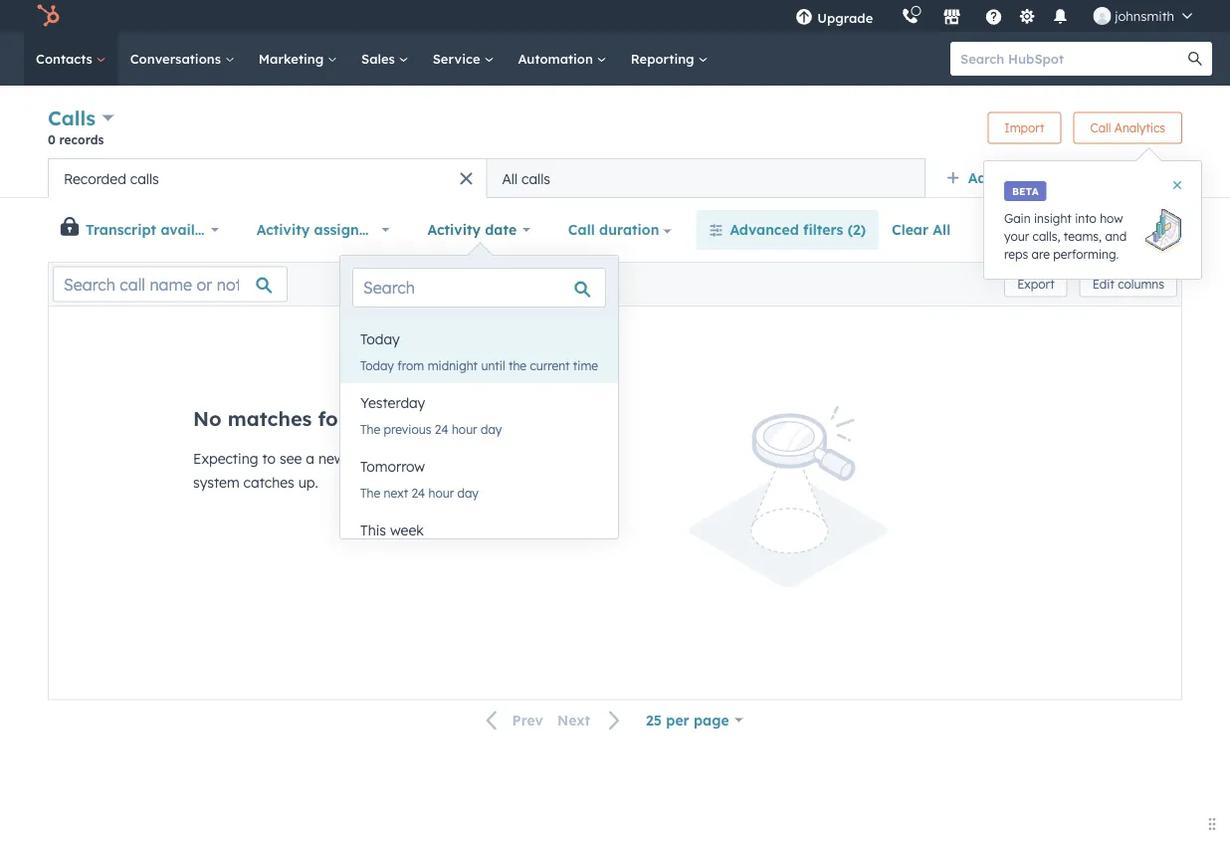 Task type: describe. For each thing, give the bounding box(es) containing it.
call analytics link
[[1074, 112, 1183, 144]]

the for yesterday
[[360, 422, 381, 437]]

transcript available button
[[81, 210, 232, 250]]

import button
[[988, 112, 1062, 144]]

try
[[389, 450, 409, 467]]

close image
[[1174, 181, 1182, 189]]

marketing
[[259, 50, 328, 67]]

1 vertical spatial current
[[391, 406, 463, 431]]

25 per page button
[[633, 700, 756, 740]]

call analytics
[[1091, 120, 1166, 135]]

Search call name or notes search field
[[53, 266, 288, 302]]

calls banner
[[48, 104, 1183, 158]]

available
[[161, 221, 225, 238]]

how
[[1100, 211, 1124, 226]]

24 for tomorrow
[[412, 485, 425, 500]]

calls
[[48, 106, 96, 130]]

from
[[398, 358, 424, 373]]

upgrade
[[818, 9, 874, 26]]

yesterday the previous 24 hour day
[[360, 394, 502, 437]]

advanced
[[730, 221, 799, 238]]

prev button
[[474, 707, 551, 734]]

yesterday
[[360, 394, 425, 412]]

all inside 'button'
[[933, 221, 951, 238]]

reporting link
[[619, 32, 720, 86]]

Search search field
[[352, 268, 606, 308]]

all for all views
[[1109, 169, 1127, 187]]

0
[[48, 132, 56, 147]]

calling icon image
[[901, 8, 919, 26]]

seconds
[[510, 450, 563, 467]]

assigned
[[314, 221, 376, 238]]

contacts
[[36, 50, 96, 67]]

add
[[969, 169, 996, 187]]

reps
[[1005, 246, 1029, 261]]

the inside 'expecting to see a new item? try again in a few seconds as the system catches up.'
[[586, 450, 608, 467]]

export
[[1018, 277, 1055, 292]]

edit columns button
[[1080, 271, 1178, 297]]

for
[[318, 406, 347, 431]]

25 per page
[[646, 711, 730, 729]]

your
[[1005, 229, 1030, 243]]

john smith image
[[1094, 7, 1112, 25]]

hour for yesterday
[[452, 422, 478, 437]]

call duration
[[568, 221, 660, 238]]

1 a from the left
[[306, 450, 315, 467]]

24 for yesterday
[[435, 422, 449, 437]]

contacts link
[[24, 32, 118, 86]]

johnsmith button
[[1082, 0, 1205, 32]]

performing.
[[1054, 246, 1119, 261]]

time
[[573, 358, 599, 373]]

sales link
[[350, 32, 421, 86]]

expecting to see a new item? try again in a few seconds as the system catches up.
[[193, 450, 608, 491]]

marketing link
[[247, 32, 350, 86]]

advanced filters (2)
[[730, 221, 866, 238]]

hubspot link
[[24, 4, 75, 28]]

activity assigned to
[[257, 221, 395, 238]]

import
[[1005, 120, 1045, 135]]

calling icon button
[[893, 3, 927, 29]]

as
[[567, 450, 583, 467]]

upgrade image
[[796, 9, 814, 27]]

this week
[[360, 522, 424, 539]]

all for all calls
[[502, 170, 518, 187]]

0 records
[[48, 132, 104, 147]]

calls for recorded calls
[[130, 170, 159, 187]]

day for yesterday
[[481, 422, 502, 437]]

call duration button
[[555, 210, 684, 250]]

next button
[[551, 707, 633, 734]]

page
[[694, 711, 730, 729]]

settings link
[[1015, 5, 1040, 26]]

and
[[1106, 229, 1127, 243]]

prev
[[512, 711, 544, 729]]

recorded calls button
[[48, 158, 487, 198]]

filters
[[804, 221, 844, 238]]

edit
[[1093, 277, 1115, 292]]

25
[[646, 711, 662, 729]]

analytics
[[1115, 120, 1166, 135]]

beta
[[1013, 185, 1039, 197]]

1 vertical spatial the
[[353, 406, 385, 431]]

expecting
[[193, 450, 258, 467]]

conversations
[[130, 50, 225, 67]]

call for call duration
[[568, 221, 595, 238]]

sales
[[361, 50, 399, 67]]

into
[[1075, 211, 1097, 226]]

all calls
[[502, 170, 551, 187]]

to inside 'expecting to see a new item? try again in a few seconds as the system catches up.'
[[262, 450, 276, 467]]

calls button
[[48, 104, 114, 132]]

until
[[481, 358, 505, 373]]

activity for activity assigned to
[[257, 221, 310, 238]]

automation link
[[506, 32, 619, 86]]



Task type: locate. For each thing, give the bounding box(es) containing it.
1 horizontal spatial activity
[[428, 221, 481, 238]]

midnight
[[428, 358, 478, 373]]

settings image
[[1018, 8, 1036, 26]]

hour
[[452, 422, 478, 437], [429, 485, 454, 500]]

0 horizontal spatial 24
[[412, 485, 425, 500]]

all views link
[[1096, 158, 1183, 198]]

hour inside yesterday the previous 24 hour day
[[452, 422, 478, 437]]

today left "from"
[[360, 358, 394, 373]]

this
[[360, 522, 386, 539]]

24
[[435, 422, 449, 437], [412, 485, 425, 500]]

24 inside tomorrow the next 24 hour day
[[412, 485, 425, 500]]

activity down recorded calls button
[[257, 221, 310, 238]]

again
[[413, 450, 450, 467]]

all
[[1109, 169, 1127, 187], [502, 170, 518, 187], [933, 221, 951, 238]]

1 the from the top
[[360, 422, 381, 437]]

no matches for the current filters.
[[193, 406, 532, 431]]

recorded
[[64, 170, 126, 187]]

date
[[485, 221, 517, 238]]

0 vertical spatial the
[[360, 422, 381, 437]]

2 horizontal spatial all
[[1109, 169, 1127, 187]]

Search HubSpot search field
[[951, 42, 1195, 76]]

edit columns
[[1093, 277, 1165, 292]]

day for tomorrow
[[458, 485, 479, 500]]

the
[[360, 422, 381, 437], [360, 485, 381, 500]]

0 vertical spatial call
[[1091, 120, 1112, 135]]

0 horizontal spatial activity
[[257, 221, 310, 238]]

all up date
[[502, 170, 518, 187]]

the left next
[[360, 485, 381, 500]]

activity date button
[[415, 210, 544, 250]]

service link
[[421, 32, 506, 86]]

the up item?
[[360, 422, 381, 437]]

day down 'in'
[[458, 485, 479, 500]]

0 vertical spatial to
[[381, 221, 395, 238]]

24 right next
[[412, 485, 425, 500]]

activity for activity date
[[428, 221, 481, 238]]

0 vertical spatial hour
[[452, 422, 478, 437]]

conversations link
[[118, 32, 247, 86]]

list box
[[341, 320, 618, 575]]

current up again
[[391, 406, 463, 431]]

next
[[557, 711, 591, 729]]

0 horizontal spatial to
[[262, 450, 276, 467]]

day
[[481, 422, 502, 437], [458, 485, 479, 500]]

a right 'in'
[[470, 450, 478, 467]]

the
[[509, 358, 527, 373], [353, 406, 385, 431], [586, 450, 608, 467]]

(2)
[[848, 221, 866, 238]]

1 vertical spatial hour
[[429, 485, 454, 500]]

matches
[[228, 406, 312, 431]]

today button
[[341, 320, 618, 359]]

0 horizontal spatial all
[[502, 170, 518, 187]]

1 horizontal spatial current
[[530, 358, 570, 373]]

clear all button
[[879, 210, 964, 250]]

per
[[666, 711, 690, 729]]

recorded calls
[[64, 170, 159, 187]]

1 horizontal spatial all
[[933, 221, 951, 238]]

all calls button
[[487, 158, 926, 198]]

few
[[482, 450, 506, 467]]

pagination navigation
[[474, 707, 633, 734]]

search button
[[1179, 42, 1213, 76]]

0 horizontal spatial a
[[306, 450, 315, 467]]

hour inside tomorrow the next 24 hour day
[[429, 485, 454, 500]]

export button
[[1005, 271, 1068, 297]]

activity assigned to button
[[244, 210, 403, 250]]

new
[[319, 450, 345, 467]]

to left see
[[262, 450, 276, 467]]

day up 'few'
[[481, 422, 502, 437]]

call for call analytics
[[1091, 120, 1112, 135]]

marketplaces image
[[943, 9, 961, 27]]

to inside popup button
[[381, 221, 395, 238]]

calls inside button
[[130, 170, 159, 187]]

teams,
[[1064, 229, 1102, 243]]

system
[[193, 474, 240, 491]]

current left time
[[530, 358, 570, 373]]

gain insight into how your calls, teams, and reps are performing.
[[1005, 211, 1127, 261]]

this week button
[[341, 511, 618, 551]]

1 vertical spatial the
[[360, 485, 381, 500]]

today up "from"
[[360, 331, 400, 348]]

1 horizontal spatial to
[[381, 221, 395, 238]]

calls up activity date popup button
[[522, 170, 551, 187]]

help image
[[985, 9, 1003, 27]]

service
[[433, 50, 484, 67]]

calls inside button
[[522, 170, 551, 187]]

notifications button
[[1044, 0, 1078, 32]]

to
[[381, 221, 395, 238], [262, 450, 276, 467]]

records
[[59, 132, 104, 147]]

item?
[[349, 450, 385, 467]]

0 horizontal spatial call
[[568, 221, 595, 238]]

1 vertical spatial 24
[[412, 485, 425, 500]]

menu containing johnsmith
[[782, 0, 1207, 32]]

tomorrow the next 24 hour day
[[360, 458, 479, 500]]

1 horizontal spatial call
[[1091, 120, 1112, 135]]

menu
[[782, 0, 1207, 32]]

the inside tomorrow the next 24 hour day
[[360, 485, 381, 500]]

hour up 'in'
[[452, 422, 478, 437]]

0 vertical spatial current
[[530, 358, 570, 373]]

0 vertical spatial day
[[481, 422, 502, 437]]

1 horizontal spatial calls
[[522, 170, 551, 187]]

help button
[[977, 0, 1011, 32]]

call inside banner
[[1091, 120, 1112, 135]]

0 horizontal spatial day
[[458, 485, 479, 500]]

reporting
[[631, 50, 698, 67]]

1 vertical spatial day
[[458, 485, 479, 500]]

clear
[[892, 221, 929, 238]]

a right see
[[306, 450, 315, 467]]

up.
[[298, 474, 318, 491]]

2 today from the top
[[360, 358, 394, 373]]

the right "as"
[[586, 450, 608, 467]]

view
[[1000, 169, 1032, 187]]

all inside button
[[502, 170, 518, 187]]

2 activity from the left
[[428, 221, 481, 238]]

calls right recorded
[[130, 170, 159, 187]]

all left views
[[1109, 169, 1127, 187]]

clear all
[[892, 221, 951, 238]]

johnsmith
[[1115, 7, 1175, 24]]

columns
[[1118, 277, 1165, 292]]

2 vertical spatial the
[[586, 450, 608, 467]]

day inside tomorrow the next 24 hour day
[[458, 485, 479, 500]]

0 vertical spatial the
[[509, 358, 527, 373]]

1 vertical spatial call
[[568, 221, 595, 238]]

hubspot image
[[36, 4, 60, 28]]

views
[[1131, 169, 1170, 187]]

calls
[[130, 170, 159, 187], [522, 170, 551, 187]]

2 horizontal spatial the
[[586, 450, 608, 467]]

the inside today today from midnight until the current time
[[509, 358, 527, 373]]

0 horizontal spatial the
[[353, 406, 385, 431]]

1 horizontal spatial a
[[470, 450, 478, 467]]

current inside today today from midnight until the current time
[[530, 358, 570, 373]]

next
[[384, 485, 408, 500]]

notifications image
[[1052, 9, 1070, 27]]

(2/5)
[[1037, 169, 1071, 187]]

1 vertical spatial to
[[262, 450, 276, 467]]

hour down again
[[429, 485, 454, 500]]

catches
[[244, 474, 295, 491]]

tomorrow button
[[341, 447, 618, 487]]

call inside button
[[568, 221, 595, 238]]

1 vertical spatial today
[[360, 358, 394, 373]]

see
[[280, 450, 302, 467]]

filters.
[[469, 406, 532, 431]]

all views
[[1109, 169, 1170, 187]]

day inside yesterday the previous 24 hour day
[[481, 422, 502, 437]]

hour for tomorrow
[[429, 485, 454, 500]]

marketplaces button
[[931, 0, 973, 32]]

the right until
[[509, 358, 527, 373]]

gain
[[1005, 211, 1031, 226]]

1 today from the top
[[360, 331, 400, 348]]

24 inside yesterday the previous 24 hour day
[[435, 422, 449, 437]]

call left analytics
[[1091, 120, 1112, 135]]

1 horizontal spatial the
[[509, 358, 527, 373]]

calls for all calls
[[522, 170, 551, 187]]

search image
[[1189, 52, 1203, 66]]

0 vertical spatial 24
[[435, 422, 449, 437]]

1 horizontal spatial 24
[[435, 422, 449, 437]]

calls,
[[1033, 229, 1061, 243]]

the right for
[[353, 406, 385, 431]]

24 up again
[[435, 422, 449, 437]]

activity left date
[[428, 221, 481, 238]]

0 horizontal spatial calls
[[130, 170, 159, 187]]

current
[[530, 358, 570, 373], [391, 406, 463, 431]]

1 horizontal spatial day
[[481, 422, 502, 437]]

advanced filters (2) button
[[696, 210, 879, 250]]

the for tomorrow
[[360, 485, 381, 500]]

menu item
[[887, 0, 891, 32]]

add view (2/5) button
[[934, 158, 1096, 198]]

2 a from the left
[[470, 450, 478, 467]]

duration
[[599, 221, 660, 238]]

list box containing today
[[341, 320, 618, 575]]

0 horizontal spatial current
[[391, 406, 463, 431]]

add view (2/5)
[[969, 169, 1071, 187]]

0 vertical spatial today
[[360, 331, 400, 348]]

all right clear
[[933, 221, 951, 238]]

to right assigned
[[381, 221, 395, 238]]

2 the from the top
[[360, 485, 381, 500]]

activity
[[257, 221, 310, 238], [428, 221, 481, 238]]

week
[[390, 522, 424, 539]]

1 activity from the left
[[257, 221, 310, 238]]

2 calls from the left
[[522, 170, 551, 187]]

call left duration
[[568, 221, 595, 238]]

1 calls from the left
[[130, 170, 159, 187]]

the inside yesterday the previous 24 hour day
[[360, 422, 381, 437]]



Task type: vqa. For each thing, say whether or not it's contained in the screenshot.
Contact Owner POPUP BUTTON
no



